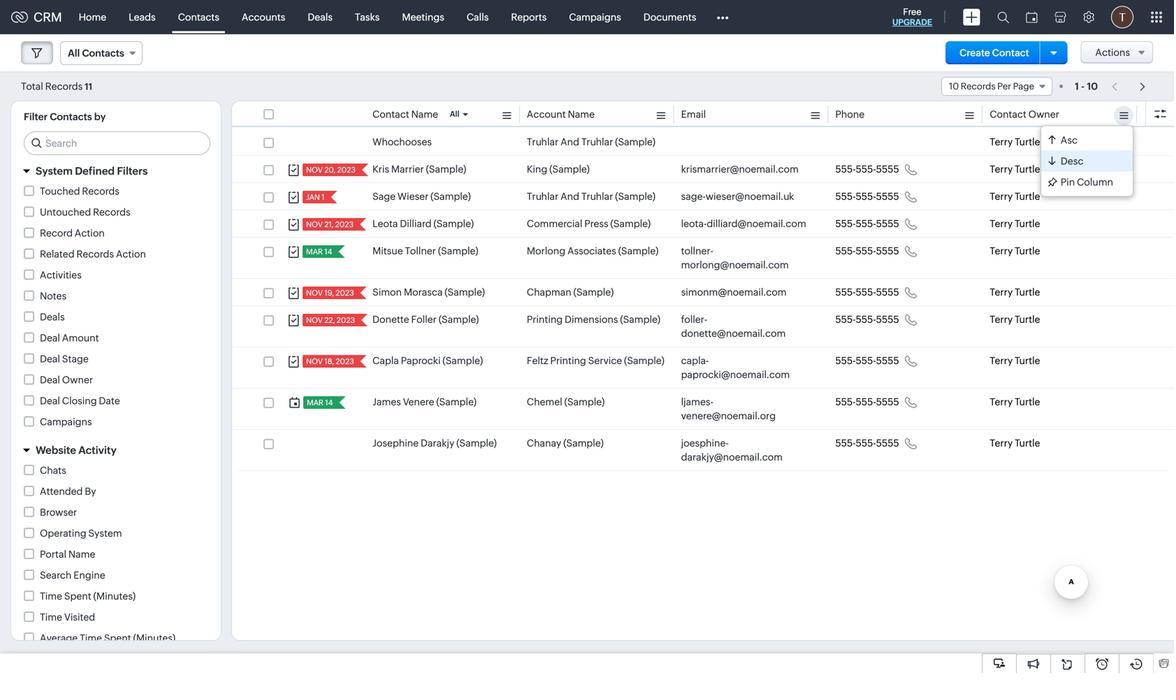 Task type: describe. For each thing, give the bounding box(es) containing it.
5555 for simonm@noemail.com
[[877, 287, 900, 298]]

chapman (sample)
[[527, 287, 614, 298]]

morlong associates (sample)
[[527, 245, 659, 257]]

joesphine- darakjy@noemail.com link
[[682, 436, 808, 464]]

josephine darakjy (sample) link
[[373, 436, 497, 450]]

leota-dilliard@noemail.com link
[[682, 217, 807, 231]]

dilliard@noemail.com
[[707, 218, 807, 229]]

column
[[1078, 177, 1114, 188]]

related records action
[[40, 249, 146, 260]]

nov for simon morasca (sample)
[[306, 289, 323, 298]]

5555 for leota-dilliard@noemail.com
[[877, 218, 900, 229]]

total records 11
[[21, 81, 92, 92]]

6 terry turtle from the top
[[990, 287, 1041, 298]]

turtle for venere@noemail.org
[[1016, 397, 1041, 408]]

row group containing whochooses
[[232, 129, 1175, 471]]

turtle for donette@noemail.com
[[1016, 314, 1041, 325]]

1 horizontal spatial spent
[[104, 633, 131, 644]]

1 vertical spatial (minutes)
[[133, 633, 176, 644]]

search
[[40, 570, 72, 581]]

Search text field
[[24, 132, 210, 155]]

tollner- morlong@noemail.com link
[[682, 244, 808, 272]]

untouched
[[40, 207, 91, 218]]

and for whochooses
[[561, 136, 580, 148]]

feltz
[[527, 355, 549, 366]]

simon morasca (sample)
[[373, 287, 485, 298]]

joesphine-
[[682, 438, 729, 449]]

simon
[[373, 287, 402, 298]]

5555 for krismarrier@noemail.com
[[877, 164, 900, 175]]

nov 18, 2023
[[306, 357, 354, 366]]

mitsue tollner (sample) link
[[373, 244, 479, 258]]

untouched records
[[40, 207, 131, 218]]

search element
[[990, 0, 1018, 34]]

create menu element
[[955, 0, 990, 34]]

create contact button
[[946, 41, 1044, 64]]

555-555-5555 for ljames- venere@noemail.org
[[836, 397, 900, 408]]

service
[[589, 355, 623, 366]]

contact inside button
[[993, 47, 1030, 58]]

2023 for leota
[[335, 220, 354, 229]]

19,
[[325, 289, 334, 298]]

email
[[682, 109, 707, 120]]

records for touched
[[82, 186, 119, 197]]

leota
[[373, 218, 398, 229]]

jan 1 link
[[303, 191, 326, 204]]

capla-
[[682, 355, 709, 366]]

chanay
[[527, 438, 562, 449]]

venere@noemail.org
[[682, 411, 776, 422]]

contacts for all contacts
[[82, 48, 124, 59]]

documents link
[[633, 0, 708, 34]]

5555 for capla- paprocki@noemail.com
[[877, 355, 900, 366]]

(sample) inside 'link'
[[574, 287, 614, 298]]

morlong
[[527, 245, 566, 257]]

14 for james
[[325, 399, 333, 407]]

mar 14 link for mitsue
[[303, 245, 334, 258]]

name for portal name
[[68, 549, 95, 560]]

meetings link
[[391, 0, 456, 34]]

2 terry from the top
[[990, 164, 1014, 175]]

leads link
[[118, 0, 167, 34]]

simon morasca (sample) link
[[373, 285, 485, 299]]

deal amount
[[40, 333, 99, 344]]

records for untouched
[[93, 207, 131, 218]]

account name
[[527, 109, 595, 120]]

jan
[[306, 193, 320, 202]]

attended
[[40, 486, 83, 497]]

filters
[[117, 165, 148, 177]]

truhlar up king
[[527, 136, 559, 148]]

1 vertical spatial 1
[[322, 193, 325, 202]]

chemel
[[527, 397, 563, 408]]

0 vertical spatial 1
[[1076, 81, 1080, 92]]

records for 10
[[962, 81, 996, 92]]

terry turtle for dilliard@noemail.com
[[990, 218, 1041, 229]]

deals link
[[297, 0, 344, 34]]

system inside dropdown button
[[36, 165, 73, 177]]

555-555-5555 for simonm@noemail.com
[[836, 287, 900, 298]]

campaigns link
[[558, 0, 633, 34]]

home
[[79, 12, 106, 23]]

donette@noemail.com
[[682, 328, 786, 339]]

sage-
[[682, 191, 706, 202]]

1 turtle from the top
[[1016, 136, 1041, 148]]

asc
[[1062, 135, 1078, 146]]

6 turtle from the top
[[1016, 287, 1041, 298]]

upgrade
[[893, 17, 933, 27]]

josephine
[[373, 438, 419, 449]]

terry turtle for wieser@noemail.uk
[[990, 191, 1041, 202]]

activities
[[40, 270, 82, 281]]

contacts link
[[167, 0, 231, 34]]

and for sage wieser (sample)
[[561, 191, 580, 202]]

james venere (sample)
[[373, 397, 477, 408]]

calls
[[467, 12, 489, 23]]

turtle for darakjy@noemail.com
[[1016, 438, 1041, 449]]

activity
[[78, 444, 117, 457]]

2023 for capla
[[336, 357, 354, 366]]

commercial press (sample) link
[[527, 217, 651, 231]]

king (sample)
[[527, 164, 590, 175]]

chapman
[[527, 287, 572, 298]]

venere
[[403, 397, 435, 408]]

turtle for wieser@noemail.uk
[[1016, 191, 1041, 202]]

darakjy@noemail.com
[[682, 452, 783, 463]]

terry turtle for morlong@noemail.com
[[990, 245, 1041, 257]]

donette foller (sample)
[[373, 314, 479, 325]]

whochooses
[[373, 136, 432, 148]]

printing dimensions (sample) link
[[527, 313, 661, 327]]

18,
[[325, 357, 334, 366]]

records for total
[[45, 81, 83, 92]]

truhlar and truhlar (sample) for sage wieser (sample)
[[527, 191, 656, 202]]

11
[[85, 81, 92, 92]]

2 turtle from the top
[[1016, 164, 1041, 175]]

truhlar down king
[[527, 191, 559, 202]]

truhlar and truhlar (sample) link for whochooses
[[527, 135, 656, 149]]

morlong@noemail.com
[[682, 259, 789, 271]]

20,
[[325, 166, 336, 174]]

22,
[[325, 316, 335, 325]]

nov for kris marrier (sample)
[[306, 166, 323, 174]]

10 Records Per Page field
[[942, 77, 1053, 96]]

terry turtle for darakjy@noemail.com
[[990, 438, 1041, 449]]

contact name
[[373, 109, 438, 120]]

21,
[[325, 220, 334, 229]]

associates
[[568, 245, 617, 257]]

turtle for morlong@noemail.com
[[1016, 245, 1041, 257]]

555-555-5555 for krismarrier@noemail.com
[[836, 164, 900, 175]]

filter contacts by
[[24, 111, 106, 122]]

contacts inside contacts "link"
[[178, 12, 219, 23]]

pin column
[[1062, 177, 1114, 188]]

0 vertical spatial printing
[[527, 314, 563, 325]]

5555 for foller- donette@noemail.com
[[877, 314, 900, 325]]

operating system
[[40, 528, 122, 539]]

1 - 10
[[1076, 81, 1099, 92]]

deal for deal closing date
[[40, 396, 60, 407]]

2 vertical spatial time
[[80, 633, 102, 644]]

tasks
[[355, 12, 380, 23]]

filter
[[24, 111, 48, 122]]

date
[[99, 396, 120, 407]]

krismarrier@noemail.com
[[682, 164, 799, 175]]

14 for mitsue
[[325, 248, 332, 256]]

sage wieser (sample)
[[373, 191, 471, 202]]

chanay (sample)
[[527, 438, 604, 449]]

contact for contact name
[[373, 109, 410, 120]]

accounts
[[242, 12, 286, 23]]

deal closing date
[[40, 396, 120, 407]]

time spent (minutes)
[[40, 591, 136, 602]]

terry for darakjy@noemail.com
[[990, 438, 1014, 449]]



Task type: vqa. For each thing, say whether or not it's contained in the screenshot.


Task type: locate. For each thing, give the bounding box(es) containing it.
simonm@noemail.com
[[682, 287, 787, 298]]

all for all contacts
[[68, 48, 80, 59]]

nov 22, 2023
[[306, 316, 355, 325]]

1 truhlar and truhlar (sample) link from the top
[[527, 135, 656, 149]]

contacts
[[178, 12, 219, 23], [82, 48, 124, 59], [50, 111, 92, 122]]

3 deal from the top
[[40, 375, 60, 386]]

1 5555 from the top
[[877, 164, 900, 175]]

dimensions
[[565, 314, 619, 325]]

records down defined
[[82, 186, 119, 197]]

records left per
[[962, 81, 996, 92]]

calendar image
[[1027, 12, 1039, 23]]

4 nov from the top
[[306, 316, 323, 325]]

3 nov from the top
[[306, 289, 323, 298]]

555-555-5555 for capla- paprocki@noemail.com
[[836, 355, 900, 366]]

1 vertical spatial owner
[[62, 375, 93, 386]]

contacts for filter contacts by
[[50, 111, 92, 122]]

create contact
[[960, 47, 1030, 58]]

555-555-5555 for foller- donette@noemail.com
[[836, 314, 900, 325]]

turtle for paprocki@noemail.com
[[1016, 355, 1041, 366]]

defined
[[75, 165, 115, 177]]

14 down 18, at the left of page
[[325, 399, 333, 407]]

terry for venere@noemail.org
[[990, 397, 1014, 408]]

nov left the 22,
[[306, 316, 323, 325]]

owner up closing
[[62, 375, 93, 386]]

leota dilliard (sample) link
[[373, 217, 474, 231]]

mar down nov 18, 2023 'link'
[[307, 399, 324, 407]]

2 terry turtle from the top
[[990, 164, 1041, 175]]

deal owner
[[40, 375, 93, 386]]

accounts link
[[231, 0, 297, 34]]

records down record action
[[77, 249, 114, 260]]

portal name
[[40, 549, 95, 560]]

deal down deal owner
[[40, 396, 60, 407]]

0 horizontal spatial spent
[[64, 591, 91, 602]]

tollner- morlong@noemail.com
[[682, 245, 789, 271]]

paprocki@noemail.com
[[682, 369, 790, 380]]

0 horizontal spatial name
[[68, 549, 95, 560]]

deal
[[40, 333, 60, 344], [40, 354, 60, 365], [40, 375, 60, 386], [40, 396, 60, 407]]

14 down 21,
[[325, 248, 332, 256]]

2 truhlar and truhlar (sample) from the top
[[527, 191, 656, 202]]

5555
[[877, 164, 900, 175], [877, 191, 900, 202], [877, 218, 900, 229], [877, 245, 900, 257], [877, 287, 900, 298], [877, 314, 900, 325], [877, 355, 900, 366], [877, 397, 900, 408], [877, 438, 900, 449]]

capla- paprocki@noemail.com link
[[682, 354, 808, 382]]

logo image
[[11, 12, 28, 23]]

8 555-555-5555 from the top
[[836, 397, 900, 408]]

1 horizontal spatial 10
[[1088, 81, 1099, 92]]

1 vertical spatial 14
[[325, 399, 333, 407]]

terry for paprocki@noemail.com
[[990, 355, 1014, 366]]

0 vertical spatial mar
[[306, 248, 323, 256]]

desc
[[1062, 156, 1084, 167]]

2023 right the 22,
[[337, 316, 355, 325]]

2023 inside "link"
[[335, 220, 354, 229]]

nov
[[306, 166, 323, 174], [306, 220, 323, 229], [306, 289, 323, 298], [306, 316, 323, 325], [306, 357, 323, 366]]

capla paprocki (sample) link
[[373, 354, 483, 368]]

search image
[[998, 11, 1010, 23]]

1 vertical spatial mar 14 link
[[304, 397, 335, 409]]

10 terry from the top
[[990, 438, 1014, 449]]

terry turtle for paprocki@noemail.com
[[990, 355, 1041, 366]]

0 vertical spatial truhlar and truhlar (sample) link
[[527, 135, 656, 149]]

4 555-555-5555 from the top
[[836, 245, 900, 257]]

0 vertical spatial and
[[561, 136, 580, 148]]

mar for james venere (sample)
[[307, 399, 324, 407]]

terry for dilliard@noemail.com
[[990, 218, 1014, 229]]

name right account
[[568, 109, 595, 120]]

spent down time spent (minutes)
[[104, 633, 131, 644]]

555-555-5555 for tollner- morlong@noemail.com
[[836, 245, 900, 257]]

1 vertical spatial contacts
[[82, 48, 124, 59]]

0 vertical spatial mar 14 link
[[303, 245, 334, 258]]

truhlar and truhlar (sample) link down account name at the top of page
[[527, 135, 656, 149]]

0 vertical spatial contacts
[[178, 12, 219, 23]]

deal for deal owner
[[40, 375, 60, 386]]

all contacts
[[68, 48, 124, 59]]

mar 14 down 18, at the left of page
[[307, 399, 333, 407]]

8 terry from the top
[[990, 355, 1014, 366]]

3 5555 from the top
[[877, 218, 900, 229]]

truhlar and truhlar (sample) link for sage wieser (sample)
[[527, 190, 656, 204]]

contact up whochooses link
[[373, 109, 410, 120]]

records for related
[[77, 249, 114, 260]]

9 5555 from the top
[[877, 438, 900, 449]]

darakjy
[[421, 438, 455, 449]]

0 vertical spatial owner
[[1029, 109, 1060, 120]]

portal
[[40, 549, 66, 560]]

morlong associates (sample) link
[[527, 244, 659, 258]]

name down operating system
[[68, 549, 95, 560]]

attended by
[[40, 486, 96, 497]]

2023 right 21,
[[335, 220, 354, 229]]

3 terry turtle from the top
[[990, 191, 1041, 202]]

2 deal from the top
[[40, 354, 60, 365]]

records left 11
[[45, 81, 83, 92]]

6 5555 from the top
[[877, 314, 900, 325]]

truhlar and truhlar (sample) for whochooses
[[527, 136, 656, 148]]

1 horizontal spatial action
[[116, 249, 146, 260]]

operating
[[40, 528, 86, 539]]

contact up per
[[993, 47, 1030, 58]]

contacts up 11
[[82, 48, 124, 59]]

nov inside 'link'
[[306, 357, 323, 366]]

1 vertical spatial action
[[116, 249, 146, 260]]

records down touched records
[[93, 207, 131, 218]]

printing down chapman
[[527, 314, 563, 325]]

5555 for sage-wieser@noemail.uk
[[877, 191, 900, 202]]

2023 right '19,'
[[336, 289, 354, 298]]

mar for mitsue tollner (sample)
[[306, 248, 323, 256]]

profile element
[[1104, 0, 1143, 34]]

3 555-555-5555 from the top
[[836, 218, 900, 229]]

king
[[527, 164, 548, 175]]

owner for deal owner
[[62, 375, 93, 386]]

555-555-5555 for joesphine- darakjy@noemail.com
[[836, 438, 900, 449]]

10 records per page
[[950, 81, 1035, 92]]

press
[[585, 218, 609, 229]]

2 and from the top
[[561, 191, 580, 202]]

deal for deal stage
[[40, 354, 60, 365]]

7 terry from the top
[[990, 314, 1014, 325]]

actions
[[1096, 47, 1131, 58]]

10 turtle from the top
[[1016, 438, 1041, 449]]

0 horizontal spatial system
[[36, 165, 73, 177]]

1 vertical spatial mar 14
[[307, 399, 333, 407]]

7 5555 from the top
[[877, 355, 900, 366]]

terry for wieser@noemail.uk
[[990, 191, 1014, 202]]

touched
[[40, 186, 80, 197]]

nov inside "link"
[[306, 220, 323, 229]]

3 turtle from the top
[[1016, 191, 1041, 202]]

nov for capla paprocki (sample)
[[306, 357, 323, 366]]

create menu image
[[964, 9, 981, 26]]

amount
[[62, 333, 99, 344]]

1 vertical spatial time
[[40, 612, 62, 623]]

mar 14 link down 21,
[[303, 245, 334, 258]]

terry turtle for donette@noemail.com
[[990, 314, 1041, 325]]

josephine darakjy (sample)
[[373, 438, 497, 449]]

1 horizontal spatial campaigns
[[569, 12, 622, 23]]

truhlar and truhlar (sample) up commercial press (sample)
[[527, 191, 656, 202]]

turtle for dilliard@noemail.com
[[1016, 218, 1041, 229]]

1 horizontal spatial all
[[450, 110, 460, 119]]

1 right the jan
[[322, 193, 325, 202]]

chats
[[40, 465, 66, 476]]

commercial press (sample)
[[527, 218, 651, 229]]

1 nov from the top
[[306, 166, 323, 174]]

wieser@noemail.uk
[[706, 191, 795, 202]]

mitsue tollner (sample)
[[373, 245, 479, 257]]

related
[[40, 249, 75, 260]]

9 terry from the top
[[990, 397, 1014, 408]]

paprocki
[[401, 355, 441, 366]]

8 turtle from the top
[[1016, 355, 1041, 366]]

0 vertical spatial time
[[40, 591, 62, 602]]

time down the visited
[[80, 633, 102, 644]]

2023 inside 'link'
[[336, 357, 354, 366]]

sage-wieser@noemail.uk
[[682, 191, 795, 202]]

dilliard
[[400, 218, 432, 229]]

14
[[325, 248, 332, 256], [325, 399, 333, 407]]

all for all
[[450, 110, 460, 119]]

nov left 18, at the left of page
[[306, 357, 323, 366]]

8 5555 from the top
[[877, 397, 900, 408]]

campaigns down closing
[[40, 416, 92, 428]]

0 vertical spatial system
[[36, 165, 73, 177]]

all right the contact name
[[450, 110, 460, 119]]

5 nov from the top
[[306, 357, 323, 366]]

10
[[1088, 81, 1099, 92], [950, 81, 960, 92]]

5555 for ljames- venere@noemail.org
[[877, 397, 900, 408]]

1 horizontal spatial system
[[88, 528, 122, 539]]

0 vertical spatial all
[[68, 48, 80, 59]]

5 turtle from the top
[[1016, 245, 1041, 257]]

time for time spent (minutes)
[[40, 591, 62, 602]]

1 horizontal spatial name
[[412, 109, 438, 120]]

page
[[1014, 81, 1035, 92]]

nov 22, 2023 link
[[303, 314, 357, 327]]

record
[[40, 228, 73, 239]]

deals left tasks link
[[308, 12, 333, 23]]

2 5555 from the top
[[877, 191, 900, 202]]

1 truhlar and truhlar (sample) from the top
[[527, 136, 656, 148]]

action down untouched records
[[116, 249, 146, 260]]

nov 19, 2023
[[306, 289, 354, 298]]

7 turtle from the top
[[1016, 314, 1041, 325]]

1 vertical spatial truhlar and truhlar (sample) link
[[527, 190, 656, 204]]

owner for contact owner
[[1029, 109, 1060, 120]]

2023 for donette
[[337, 316, 355, 325]]

mar 14 for james venere (sample)
[[307, 399, 333, 407]]

profile image
[[1112, 6, 1134, 28]]

0 vertical spatial deals
[[308, 12, 333, 23]]

All Contacts field
[[60, 41, 143, 65]]

tollner
[[405, 245, 436, 257]]

all up "total records 11"
[[68, 48, 80, 59]]

deals down notes
[[40, 312, 65, 323]]

0 horizontal spatial all
[[68, 48, 80, 59]]

1 vertical spatial all
[[450, 110, 460, 119]]

mar 14
[[306, 248, 332, 256], [307, 399, 333, 407]]

system right operating
[[88, 528, 122, 539]]

mar 14 link for james
[[304, 397, 335, 409]]

closing
[[62, 396, 97, 407]]

name up whochooses link
[[412, 109, 438, 120]]

spent up the visited
[[64, 591, 91, 602]]

9 555-555-5555 from the top
[[836, 438, 900, 449]]

4 5555 from the top
[[877, 245, 900, 257]]

time up average
[[40, 612, 62, 623]]

0 vertical spatial 14
[[325, 248, 332, 256]]

0 vertical spatial campaigns
[[569, 12, 622, 23]]

morasca
[[404, 287, 443, 298]]

10 left per
[[950, 81, 960, 92]]

0 horizontal spatial 1
[[322, 193, 325, 202]]

0 vertical spatial mar 14
[[306, 248, 332, 256]]

printing right feltz
[[551, 355, 587, 366]]

1 vertical spatial printing
[[551, 355, 587, 366]]

mar down nov 21, 2023 "link"
[[306, 248, 323, 256]]

2023 for kris
[[337, 166, 356, 174]]

mar 14 link down 18, at the left of page
[[304, 397, 335, 409]]

4 deal from the top
[[40, 396, 60, 407]]

contacts left by
[[50, 111, 92, 122]]

and down king (sample)
[[561, 191, 580, 202]]

5 555-555-5555 from the top
[[836, 287, 900, 298]]

contacts inside all contacts field
[[82, 48, 124, 59]]

2023 right 20,
[[337, 166, 356, 174]]

555-555-5555 for leota-dilliard@noemail.com
[[836, 218, 900, 229]]

nov 20, 2023
[[306, 166, 356, 174]]

7 555-555-5555 from the top
[[836, 355, 900, 366]]

1 vertical spatial system
[[88, 528, 122, 539]]

search engine
[[40, 570, 105, 581]]

555-
[[836, 164, 856, 175], [856, 164, 877, 175], [836, 191, 856, 202], [856, 191, 877, 202], [836, 218, 856, 229], [856, 218, 877, 229], [836, 245, 856, 257], [856, 245, 877, 257], [836, 287, 856, 298], [856, 287, 877, 298], [836, 314, 856, 325], [856, 314, 877, 325], [836, 355, 856, 366], [856, 355, 877, 366], [836, 397, 856, 408], [856, 397, 877, 408], [836, 438, 856, 449], [856, 438, 877, 449]]

capla- paprocki@noemail.com
[[682, 355, 790, 380]]

1 horizontal spatial deals
[[308, 12, 333, 23]]

5555 for joesphine- darakjy@noemail.com
[[877, 438, 900, 449]]

7 terry turtle from the top
[[990, 314, 1041, 325]]

1 vertical spatial and
[[561, 191, 580, 202]]

3 terry from the top
[[990, 191, 1014, 202]]

sage wieser (sample) link
[[373, 190, 471, 204]]

1 vertical spatial mar
[[307, 399, 324, 407]]

0 vertical spatial spent
[[64, 591, 91, 602]]

6 terry from the top
[[990, 287, 1014, 298]]

by
[[94, 111, 106, 122]]

2023 right 18, at the left of page
[[336, 357, 354, 366]]

(sample) inside "link"
[[439, 314, 479, 325]]

average
[[40, 633, 78, 644]]

1 and from the top
[[561, 136, 580, 148]]

terry turtle for venere@noemail.org
[[990, 397, 1041, 408]]

terry for donette@noemail.com
[[990, 314, 1014, 325]]

terry turtle
[[990, 136, 1041, 148], [990, 164, 1041, 175], [990, 191, 1041, 202], [990, 218, 1041, 229], [990, 245, 1041, 257], [990, 287, 1041, 298], [990, 314, 1041, 325], [990, 355, 1041, 366], [990, 397, 1041, 408], [990, 438, 1041, 449]]

records inside field
[[962, 81, 996, 92]]

4 terry from the top
[[990, 218, 1014, 229]]

row group
[[232, 129, 1175, 471]]

nov left 20,
[[306, 166, 323, 174]]

1 vertical spatial spent
[[104, 633, 131, 644]]

system defined filters
[[36, 165, 148, 177]]

crm
[[34, 10, 62, 24]]

1 horizontal spatial 1
[[1076, 81, 1080, 92]]

1 vertical spatial deals
[[40, 312, 65, 323]]

contact for contact owner
[[990, 109, 1027, 120]]

9 terry turtle from the top
[[990, 397, 1041, 408]]

1 left -
[[1076, 81, 1080, 92]]

2023 for simon
[[336, 289, 354, 298]]

calls link
[[456, 0, 500, 34]]

action up 'related records action'
[[75, 228, 105, 239]]

1 terry turtle from the top
[[990, 136, 1041, 148]]

mar 14 down 21,
[[306, 248, 332, 256]]

foller-
[[682, 314, 708, 325]]

4 terry turtle from the top
[[990, 218, 1041, 229]]

website
[[36, 444, 76, 457]]

truhlar and truhlar (sample) link up commercial press (sample)
[[527, 190, 656, 204]]

all inside field
[[68, 48, 80, 59]]

free
[[904, 7, 922, 17]]

time down the search
[[40, 591, 62, 602]]

pin
[[1062, 177, 1076, 188]]

time for time visited
[[40, 612, 62, 623]]

nov left 21,
[[306, 220, 323, 229]]

5 5555 from the top
[[877, 287, 900, 298]]

1 deal from the top
[[40, 333, 60, 344]]

truhlar
[[527, 136, 559, 148], [582, 136, 614, 148], [527, 191, 559, 202], [582, 191, 614, 202]]

tollner-
[[682, 245, 714, 257]]

1 terry from the top
[[990, 136, 1014, 148]]

kris
[[373, 164, 390, 175]]

2 555-555-5555 from the top
[[836, 191, 900, 202]]

truhlar and truhlar (sample)
[[527, 136, 656, 148], [527, 191, 656, 202]]

free upgrade
[[893, 7, 933, 27]]

4 turtle from the top
[[1016, 218, 1041, 229]]

nov 21, 2023 link
[[303, 218, 355, 231]]

name for contact name
[[412, 109, 438, 120]]

0 horizontal spatial deals
[[40, 312, 65, 323]]

foller
[[412, 314, 437, 325]]

create
[[960, 47, 991, 58]]

truhlar down account name at the top of page
[[582, 136, 614, 148]]

deal for deal amount
[[40, 333, 60, 344]]

0 vertical spatial truhlar and truhlar (sample)
[[527, 136, 656, 148]]

9 turtle from the top
[[1016, 397, 1041, 408]]

owner down "page"
[[1029, 109, 1060, 120]]

555-555-5555 for sage-wieser@noemail.uk
[[836, 191, 900, 202]]

5 terry turtle from the top
[[990, 245, 1041, 257]]

contact down per
[[990, 109, 1027, 120]]

terry for morlong@noemail.com
[[990, 245, 1014, 257]]

website activity
[[36, 444, 117, 457]]

mitsue
[[373, 245, 403, 257]]

1 vertical spatial campaigns
[[40, 416, 92, 428]]

deal down the deal stage
[[40, 375, 60, 386]]

contacts right leads
[[178, 12, 219, 23]]

nov for leota dilliard (sample)
[[306, 220, 323, 229]]

deal left stage
[[40, 354, 60, 365]]

0 horizontal spatial campaigns
[[40, 416, 92, 428]]

name for account name
[[568, 109, 595, 120]]

0 vertical spatial action
[[75, 228, 105, 239]]

8 terry turtle from the top
[[990, 355, 1041, 366]]

6 555-555-5555 from the top
[[836, 314, 900, 325]]

capla paprocki (sample)
[[373, 355, 483, 366]]

foller- donette@noemail.com
[[682, 314, 786, 339]]

2 nov from the top
[[306, 220, 323, 229]]

campaigns right reports
[[569, 12, 622, 23]]

10 right -
[[1088, 81, 1099, 92]]

deal up the deal stage
[[40, 333, 60, 344]]

0 vertical spatial (minutes)
[[93, 591, 136, 602]]

1 555-555-5555 from the top
[[836, 164, 900, 175]]

donette
[[373, 314, 410, 325]]

chemel (sample) link
[[527, 395, 605, 409]]

0 horizontal spatial 10
[[950, 81, 960, 92]]

2 horizontal spatial name
[[568, 109, 595, 120]]

1 horizontal spatial owner
[[1029, 109, 1060, 120]]

(minutes)
[[93, 591, 136, 602], [133, 633, 176, 644]]

nov left '19,'
[[306, 289, 323, 298]]

5 terry from the top
[[990, 245, 1014, 257]]

system up the touched
[[36, 165, 73, 177]]

Other Modules field
[[708, 6, 738, 28]]

2 vertical spatial contacts
[[50, 111, 92, 122]]

5555 for tollner- morlong@noemail.com
[[877, 245, 900, 257]]

truhlar and truhlar (sample) down account name at the top of page
[[527, 136, 656, 148]]

0 horizontal spatial owner
[[62, 375, 93, 386]]

10 inside field
[[950, 81, 960, 92]]

browser
[[40, 507, 77, 518]]

truhlar up press
[[582, 191, 614, 202]]

mar 14 for mitsue tollner (sample)
[[306, 248, 332, 256]]

all
[[68, 48, 80, 59], [450, 110, 460, 119]]

and down account name at the top of page
[[561, 136, 580, 148]]

10 terry turtle from the top
[[990, 438, 1041, 449]]

nov for donette foller (sample)
[[306, 316, 323, 325]]

0 horizontal spatial action
[[75, 228, 105, 239]]

2 truhlar and truhlar (sample) link from the top
[[527, 190, 656, 204]]

1 vertical spatial truhlar and truhlar (sample)
[[527, 191, 656, 202]]



